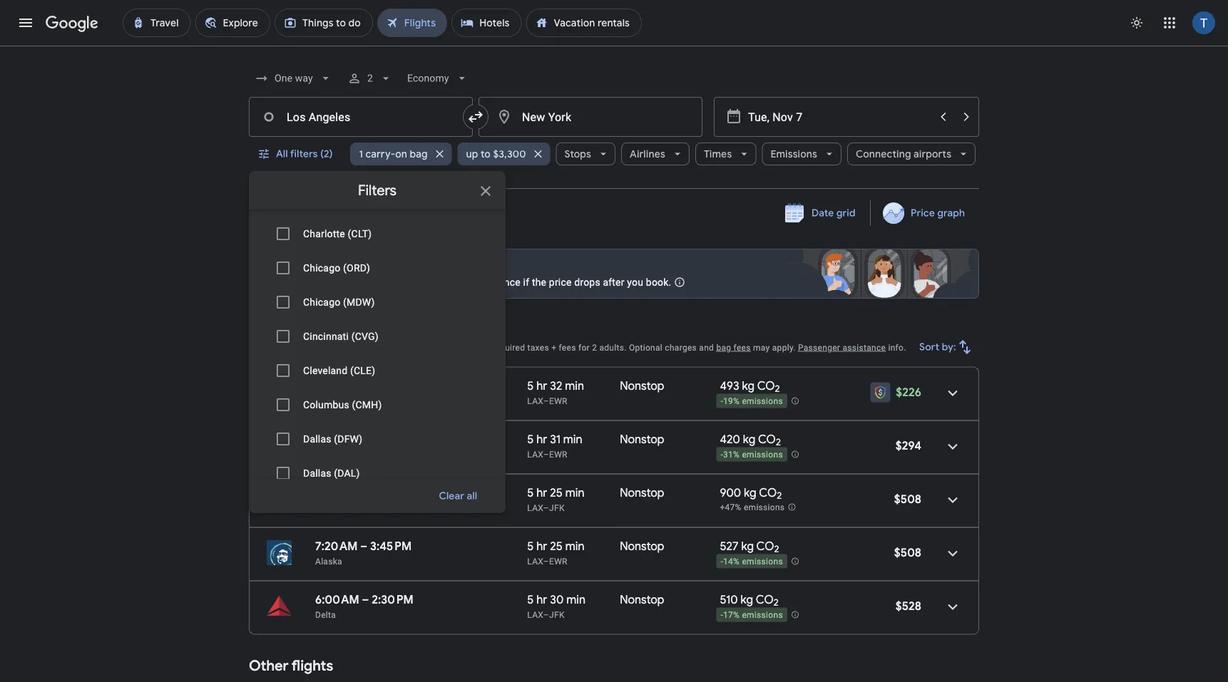 Task type: locate. For each thing, give the bounding box(es) containing it.
– up 5 hr 25 min lax – ewr
[[543, 503, 549, 513]]

lax inside 5 hr 25 min lax – ewr
[[527, 557, 543, 567]]

2 you from the left
[[627, 276, 644, 288]]

emissions for 510
[[742, 611, 783, 621]]

4 5 from the top
[[527, 539, 534, 554]]

1 vertical spatial $508
[[894, 546, 922, 560]]

airports
[[913, 148, 951, 161]]

emissions down 493 kg co 2 at right bottom
[[742, 397, 783, 407]]

connecting airports button
[[847, 137, 976, 171]]

25 down 5 hr 31 min lax – ewr
[[550, 486, 563, 500]]

5 down 5 hr 31 min lax – ewr
[[527, 486, 534, 500]]

1 lax from the top
[[527, 396, 543, 406]]

1 vertical spatial price
[[320, 343, 340, 353]]

sort by: button
[[914, 330, 979, 365]]

1 5 from the top
[[527, 379, 534, 393]]

hr left 32 on the bottom left
[[537, 379, 547, 393]]

co up -14% emissions
[[757, 539, 774, 554]]

1 and from the left
[[342, 343, 357, 353]]

min inside 5 hr 30 min lax – jfk
[[566, 593, 586, 607]]

0 vertical spatial flights
[[282, 321, 323, 339]]

min for 420
[[563, 432, 583, 447]]

filters
[[290, 148, 318, 161]]

4 nonstop from the top
[[620, 539, 664, 554]]

hr inside 5 hr 30 min lax – jfk
[[537, 593, 547, 607]]

total duration 5 hr 25 min. element
[[527, 486, 620, 503], [527, 539, 620, 556]]

jfk inside 5 hr 25 min lax – jfk
[[549, 503, 565, 513]]

1 $508 from the top
[[894, 492, 922, 507]]

lax for 420
[[527, 450, 543, 460]]

flights up based
[[282, 321, 323, 339]]

nonstop for 420
[[620, 432, 664, 447]]

buffalo
[[303, 194, 336, 205]]

4 lax from the top
[[527, 557, 543, 567]]

nonstop flight. element for 527
[[620, 539, 664, 556]]

25
[[550, 486, 563, 500], [550, 539, 563, 554]]

on inside main content
[[307, 343, 318, 353]]

price inside price graph button
[[911, 207, 935, 220]]

1 - from the top
[[721, 397, 723, 407]]

5 left '31'
[[527, 432, 534, 447]]

ewr for 32
[[549, 396, 568, 406]]

co for 493
[[757, 379, 775, 393]]

bag fees button
[[717, 343, 751, 353]]

5 nonstop from the top
[[620, 593, 664, 607]]

1 vertical spatial on
[[307, 343, 318, 353]]

2 lax from the top
[[527, 450, 543, 460]]

and down cincinnati (cvg)
[[342, 343, 357, 353]]

1 horizontal spatial the
[[532, 276, 547, 288]]

chicago down some
[[303, 296, 341, 308]]

- down 527 on the right bottom of page
[[721, 557, 723, 567]]

nonstop flight. element for 493
[[620, 379, 664, 396]]

4 hr from the top
[[537, 539, 547, 554]]

and right charges
[[699, 343, 714, 353]]

2 inside 900 kg co 2
[[777, 490, 782, 502]]

flight details. leaves los angeles international airport at 6:00 am on tuesday, november 7 and arrives at john f. kennedy international airport at 2:30 pm on tuesday, november 7. image
[[936, 590, 970, 625]]

and
[[342, 343, 357, 353], [699, 343, 714, 353]]

25 inside 5 hr 25 min lax – jfk
[[550, 486, 563, 500]]

1 horizontal spatial you
[[627, 276, 644, 288]]

(cle)
[[350, 365, 375, 377]]

emissions down 420 kg co 2
[[742, 450, 783, 460]]

1 carry-on bag button
[[350, 137, 452, 171]]

1 nonstop flight. element from the top
[[620, 379, 664, 396]]

5 for 493
[[527, 379, 534, 393]]

0 horizontal spatial on
[[307, 343, 318, 353]]

ewr up 30
[[549, 557, 568, 567]]

lax up 5 hr 25 min lax – ewr
[[527, 503, 543, 513]]

kg inside the 510 kg co 2
[[741, 593, 753, 607]]

date grid button
[[775, 200, 867, 226]]

hr left '31'
[[537, 432, 547, 447]]

min inside 5 hr 25 min lax – ewr
[[565, 539, 585, 554]]

2 ewr from the top
[[549, 450, 568, 460]]

swap origin and destination. image
[[467, 108, 484, 126]]

1 vertical spatial total duration 5 hr 25 min. element
[[527, 539, 620, 556]]

2 vertical spatial ewr
[[549, 557, 568, 567]]

– for 527
[[543, 557, 549, 567]]

price
[[549, 276, 572, 288], [320, 343, 340, 353]]

buffalo (buf)
[[303, 194, 365, 205]]

hr
[[537, 379, 547, 393], [537, 432, 547, 447], [537, 486, 547, 500], [537, 539, 547, 554], [537, 593, 547, 607]]

fees left may
[[734, 343, 751, 353]]

ranked based on price and convenience
[[249, 343, 409, 353]]

jfk down 30
[[549, 610, 565, 620]]

$508 left flight details. leaves los angeles international airport at 6:05 am on tuesday, november 7 and arrives at john f. kennedy international airport at 2:30 pm on tuesday, november 7. icon
[[894, 492, 922, 507]]

min right 32 on the bottom left
[[565, 379, 584, 393]]

min inside 5 hr 25 min lax – jfk
[[565, 486, 585, 500]]

ewr for 31
[[549, 450, 568, 460]]

2 fees from the left
[[734, 343, 751, 353]]

lax for 527
[[527, 557, 543, 567]]

none search field containing filters
[[249, 11, 979, 683]]

times
[[704, 148, 732, 161]]

on right 1
[[395, 148, 407, 161]]

lax down total duration 5 hr 31 min. element
[[527, 450, 543, 460]]

lax inside 5 hr 32 min lax – ewr
[[527, 396, 543, 406]]

– inside 5 hr 32 min lax – ewr
[[543, 396, 549, 406]]

-19% emissions
[[721, 397, 783, 407]]

2 inside 420 kg co 2
[[776, 437, 781, 449]]

25 down 5 hr 25 min lax – jfk
[[550, 539, 563, 554]]

– for 420
[[543, 450, 549, 460]]

on for carry-
[[395, 148, 407, 161]]

1 vertical spatial dallas
[[303, 468, 331, 479]]

passenger assistance button
[[798, 343, 886, 353]]

nonstop flight. element for 420
[[620, 432, 664, 449]]

jfk up 5 hr 25 min lax – ewr
[[549, 503, 565, 513]]

flights
[[282, 321, 323, 339], [292, 657, 333, 676]]

1 vertical spatial jfk
[[549, 610, 565, 620]]

3 nonstop from the top
[[620, 486, 664, 500]]

None field
[[249, 66, 339, 91], [402, 66, 475, 91], [249, 66, 339, 91], [402, 66, 475, 91]]

emissions down 900 kg co 2 at the right bottom of page
[[744, 503, 785, 513]]

2 total duration 5 hr 25 min. element from the top
[[527, 539, 620, 556]]

– inside 5 hr 25 min lax – ewr
[[543, 557, 549, 567]]

for some flights, google pays you the difference if the price drops after you book.
[[300, 276, 672, 288]]

the right if
[[532, 276, 547, 288]]

on down cincinnati
[[307, 343, 318, 353]]

fees right the '+'
[[559, 343, 576, 353]]

1 ewr from the top
[[549, 396, 568, 406]]

2 inside 493 kg co 2
[[775, 383, 780, 395]]

0 vertical spatial jfk
[[549, 503, 565, 513]]

2 dallas from the top
[[303, 468, 331, 479]]

kg up -17% emissions
[[741, 593, 753, 607]]

0 vertical spatial ewr
[[549, 396, 568, 406]]

25 inside 5 hr 25 min lax – ewr
[[550, 539, 563, 554]]

hr down 5 hr 31 min lax – ewr
[[537, 486, 547, 500]]

5 left 30
[[527, 593, 534, 607]]

co up -17% emissions
[[756, 593, 774, 607]]

co inside 420 kg co 2
[[758, 432, 776, 447]]

all
[[467, 490, 477, 503]]

lax inside 5 hr 25 min lax – jfk
[[527, 503, 543, 513]]

lax up 5 hr 30 min lax – jfk
[[527, 557, 543, 567]]

3 nonstop flight. element from the top
[[620, 486, 664, 503]]

hr for 527
[[537, 539, 547, 554]]

emissions for 493
[[742, 397, 783, 407]]

times button
[[695, 137, 756, 171]]

5 inside 5 hr 31 min lax – ewr
[[527, 432, 534, 447]]

on inside 1 carry-on bag popup button
[[395, 148, 407, 161]]

– down total duration 5 hr 30 min. element
[[543, 610, 549, 620]]

bag
[[409, 148, 427, 161], [717, 343, 731, 353]]

1 horizontal spatial fees
[[734, 343, 751, 353]]

on for based
[[307, 343, 318, 353]]

kg for 493
[[742, 379, 755, 393]]

5 hr from the top
[[537, 593, 547, 607]]

5 inside 5 hr 25 min lax – jfk
[[527, 486, 534, 500]]

1 jfk from the top
[[549, 503, 565, 513]]

dallas for dallas (dal)
[[303, 468, 331, 479]]

jfk for 25
[[549, 503, 565, 513]]

1 total duration 5 hr 25 min. element from the top
[[527, 486, 620, 503]]

the left the difference in the left of the page
[[457, 276, 472, 288]]

find the best price region
[[249, 200, 979, 238]]

2 25 from the top
[[550, 539, 563, 554]]

4 nonstop flight. element from the top
[[620, 539, 664, 556]]

- down 420
[[721, 450, 723, 460]]

- for 527
[[721, 557, 723, 567]]

$226
[[896, 385, 922, 400]]

jfk for 30
[[549, 610, 565, 620]]

ewr
[[549, 396, 568, 406], [549, 450, 568, 460], [549, 557, 568, 567]]

ewr inside 5 hr 31 min lax – ewr
[[549, 450, 568, 460]]

nov
[[356, 203, 375, 215]]

required
[[492, 343, 525, 353]]

Departure text field
[[748, 98, 931, 136]]

1 vertical spatial chicago
[[303, 296, 341, 308]]

min for 900
[[565, 486, 585, 500]]

2 - from the top
[[721, 450, 723, 460]]

dallas left (dfw)
[[303, 433, 331, 445]]

1 vertical spatial ewr
[[549, 450, 568, 460]]

3 ewr from the top
[[549, 557, 568, 567]]

lax for 900
[[527, 503, 543, 513]]

you
[[438, 276, 455, 288], [627, 276, 644, 288]]

- for 493
[[721, 397, 723, 407]]

$508 left flight details. leaves los angeles international airport at 7:20 am on tuesday, november 7 and arrives at newark liberty international airport at 3:45 pm on tuesday, november 7. icon on the right of page
[[894, 546, 922, 560]]

3 5 from the top
[[527, 486, 534, 500]]

co inside 900 kg co 2
[[759, 486, 777, 500]]

co up -31% emissions in the bottom of the page
[[758, 432, 776, 447]]

co for 420
[[758, 432, 776, 447]]

ewr inside 5 hr 25 min lax – ewr
[[549, 557, 568, 567]]

3 hr from the top
[[537, 486, 547, 500]]

fees
[[559, 343, 576, 353], [734, 343, 751, 353]]

0 horizontal spatial the
[[457, 276, 472, 288]]

5 lax from the top
[[527, 610, 543, 620]]

bag right the carry- at the top of page
[[409, 148, 427, 161]]

min inside 5 hr 31 min lax – ewr
[[563, 432, 583, 447]]

$508 for 900
[[894, 492, 922, 507]]

– for 510
[[543, 610, 549, 620]]

0 vertical spatial 25
[[550, 486, 563, 500]]

5 5 from the top
[[527, 593, 534, 607]]

1 the from the left
[[457, 276, 472, 288]]

main content
[[249, 200, 979, 683]]

(ord)
[[343, 262, 370, 274]]

lax for 510
[[527, 610, 543, 620]]

kg inside 493 kg co 2
[[742, 379, 755, 393]]

2 nonstop flight. element from the top
[[620, 432, 664, 449]]

3 - from the top
[[721, 557, 723, 567]]

1 vertical spatial 25
[[550, 539, 563, 554]]

dallas left the (dal)
[[303, 468, 331, 479]]

price up for
[[300, 258, 328, 272]]

passenger
[[798, 343, 840, 353]]

min
[[565, 379, 584, 393], [563, 432, 583, 447], [565, 486, 585, 500], [565, 539, 585, 554], [566, 593, 586, 607]]

ewr down 32 on the bottom left
[[549, 396, 568, 406]]

1 vertical spatial price
[[300, 258, 328, 272]]

stops button
[[556, 137, 615, 171]]

5 inside 5 hr 25 min lax – ewr
[[527, 539, 534, 554]]

kg up -14% emissions
[[741, 539, 754, 554]]

nonstop for 493
[[620, 379, 664, 393]]

5 down 5 hr 25 min lax – jfk
[[527, 539, 534, 554]]

5 left 32 on the bottom left
[[527, 379, 534, 393]]

2 inside popup button
[[367, 72, 373, 84]]

you right after
[[627, 276, 644, 288]]

emissions down the 510 kg co 2 at the bottom right of the page
[[742, 611, 783, 621]]

total duration 5 hr 32 min. element
[[527, 379, 620, 396]]

price for price guarantee
[[300, 258, 328, 272]]

kg
[[742, 379, 755, 393], [743, 432, 756, 447], [744, 486, 757, 500], [741, 539, 754, 554], [741, 593, 753, 607]]

price graph button
[[874, 200, 977, 226]]

emissions
[[742, 397, 783, 407], [742, 450, 783, 460], [744, 503, 785, 513], [742, 557, 783, 567], [742, 611, 783, 621]]

hr inside 5 hr 32 min lax – ewr
[[537, 379, 547, 393]]

kg up -19% emissions
[[742, 379, 755, 393]]

+
[[552, 343, 557, 353]]

0 horizontal spatial bag
[[409, 148, 427, 161]]

airlines
[[630, 148, 665, 161]]

2 nonstop from the top
[[620, 432, 664, 447]]

chicago
[[303, 262, 341, 274], [303, 296, 341, 308]]

–
[[543, 396, 549, 406], [543, 450, 549, 460], [543, 503, 549, 513], [360, 539, 367, 554], [543, 557, 549, 567], [362, 593, 369, 607], [543, 610, 549, 620]]

date grid
[[812, 207, 856, 220]]

0 horizontal spatial you
[[438, 276, 455, 288]]

include
[[461, 343, 490, 353]]

2 inside the 510 kg co 2
[[774, 597, 779, 609]]

min right '31'
[[563, 432, 583, 447]]

+47%
[[720, 503, 742, 513]]

google
[[379, 276, 412, 288]]

0 horizontal spatial fees
[[559, 343, 576, 353]]

– inside 5 hr 25 min lax – jfk
[[543, 503, 549, 513]]

if
[[523, 276, 529, 288]]

2 hr from the top
[[537, 432, 547, 447]]

kg up the +47% emissions
[[744, 486, 757, 500]]

0 vertical spatial dallas
[[303, 433, 331, 445]]

5 inside 5 hr 30 min lax – jfk
[[527, 593, 534, 607]]

- down 493
[[721, 397, 723, 407]]

date
[[812, 207, 834, 220]]

co for 527
[[757, 539, 774, 554]]

5 nonstop flight. element from the top
[[620, 593, 664, 610]]

price left 'graph'
[[911, 207, 935, 220]]

lax down total duration 5 hr 30 min. element
[[527, 610, 543, 620]]

main content containing best flights
[[249, 200, 979, 683]]

charges
[[665, 343, 697, 353]]

total duration 5 hr 25 min. element for 527
[[527, 539, 620, 556]]

1 hr from the top
[[537, 379, 547, 393]]

total duration 5 hr 30 min. element
[[527, 593, 620, 610]]

0 vertical spatial total duration 5 hr 25 min. element
[[527, 486, 620, 503]]

you right pays
[[438, 276, 455, 288]]

294 US dollars text field
[[896, 439, 922, 453]]

total duration 5 hr 25 min. element down 5 hr 25 min lax – jfk
[[527, 539, 620, 556]]

(2)
[[320, 148, 333, 161]]

price guarantee
[[300, 258, 385, 272]]

4 - from the top
[[721, 611, 723, 621]]

up to $3,300
[[466, 148, 526, 161]]

min down 5 hr 31 min lax – ewr
[[565, 486, 585, 500]]

change appearance image
[[1120, 6, 1154, 40]]

– left 3:45 pm
[[360, 539, 367, 554]]

(cvg)
[[351, 331, 379, 342]]

delta
[[315, 610, 336, 620]]

5 hr 25 min lax – jfk
[[527, 486, 585, 513]]

2 $508 from the top
[[894, 546, 922, 560]]

price down cincinnati
[[320, 343, 340, 353]]

flights for other flights
[[292, 657, 333, 676]]

jfk inside 5 hr 30 min lax – jfk
[[549, 610, 565, 620]]

sort by:
[[920, 341, 957, 354]]

1 fees from the left
[[559, 343, 576, 353]]

1 horizontal spatial on
[[395, 148, 407, 161]]

– inside 5 hr 30 min lax – jfk
[[543, 610, 549, 620]]

2 for 527
[[774, 544, 779, 556]]

– up 5 hr 30 min lax – jfk
[[543, 557, 549, 567]]

co inside 493 kg co 2
[[757, 379, 775, 393]]

chicago up some
[[303, 262, 341, 274]]

0 vertical spatial price
[[911, 207, 935, 220]]

carry-
[[365, 148, 395, 161]]

total duration 5 hr 25 min. element down 5 hr 31 min lax – ewr
[[527, 486, 620, 503]]

kg for 420
[[743, 432, 756, 447]]

emissions for 420
[[742, 450, 783, 460]]

32
[[550, 379, 562, 393]]

0 horizontal spatial and
[[342, 343, 357, 353]]

2 jfk from the top
[[549, 610, 565, 620]]

flight details. leaves los angeles international airport at 6:05 am on tuesday, november 7 and arrives at john f. kennedy international airport at 2:30 pm on tuesday, november 7. image
[[936, 483, 970, 518]]

cleveland
[[303, 365, 348, 377]]

0 vertical spatial bag
[[409, 148, 427, 161]]

2 chicago from the top
[[303, 296, 341, 308]]

- for 420
[[721, 450, 723, 460]]

lax
[[527, 396, 543, 406], [527, 450, 543, 460], [527, 503, 543, 513], [527, 557, 543, 567], [527, 610, 543, 620]]

0 horizontal spatial price
[[300, 258, 328, 272]]

508 US dollars text field
[[894, 492, 922, 507]]

kg inside 527 kg co 2
[[741, 539, 754, 554]]

1 horizontal spatial and
[[699, 343, 714, 353]]

guarantee
[[330, 258, 385, 272]]

0 vertical spatial price
[[549, 276, 572, 288]]

kg up -31% emissions in the bottom of the page
[[743, 432, 756, 447]]

$508
[[894, 492, 922, 507], [894, 546, 922, 560]]

min down 5 hr 25 min lax – jfk
[[565, 539, 585, 554]]

0 vertical spatial on
[[395, 148, 407, 161]]

convenience
[[359, 343, 409, 353]]

leaves los angeles international airport at 6:00 am on tuesday, november 7 and arrives at john f. kennedy international airport at 2:30 pm on tuesday, november 7. element
[[315, 593, 414, 607]]

price left drops
[[549, 276, 572, 288]]

– down total duration 5 hr 32 min. element
[[543, 396, 549, 406]]

+47% emissions
[[720, 503, 785, 513]]

dallas (dfw)
[[303, 433, 363, 445]]

2 inside 527 kg co 2
[[774, 544, 779, 556]]

nonstop flight. element
[[620, 379, 664, 396], [620, 432, 664, 449], [620, 486, 664, 503], [620, 539, 664, 556], [620, 593, 664, 610]]

- down 510
[[721, 611, 723, 621]]

bag left may
[[717, 343, 731, 353]]

1 nonstop from the top
[[620, 379, 664, 393]]

adults.
[[600, 343, 627, 353]]

co up -19% emissions
[[757, 379, 775, 393]]

some
[[318, 276, 343, 288]]

min inside 5 hr 32 min lax – ewr
[[565, 379, 584, 393]]

lax inside 5 hr 30 min lax – jfk
[[527, 610, 543, 620]]

kg inside 900 kg co 2
[[744, 486, 757, 500]]

1 horizontal spatial price
[[911, 207, 935, 220]]

2 5 from the top
[[527, 432, 534, 447]]

ewr inside 5 hr 32 min lax – ewr
[[549, 396, 568, 406]]

25 for 527
[[550, 539, 563, 554]]

kg for 527
[[741, 539, 754, 554]]

5 inside 5 hr 32 min lax – ewr
[[527, 379, 534, 393]]

emissions down 527 kg co 2
[[742, 557, 783, 567]]

hr inside 5 hr 25 min lax – jfk
[[537, 486, 547, 500]]

1 horizontal spatial bag
[[717, 343, 731, 353]]

co inside 527 kg co 2
[[757, 539, 774, 554]]

0 vertical spatial $508
[[894, 492, 922, 507]]

31
[[550, 432, 561, 447]]

Arrival time: 2:30 PM. text field
[[372, 593, 414, 607]]

min right 30
[[566, 593, 586, 607]]

1 chicago from the top
[[303, 262, 341, 274]]

420 kg co 2
[[720, 432, 781, 449]]

lax inside 5 hr 31 min lax – ewr
[[527, 450, 543, 460]]

– left 2:30 pm at the bottom of page
[[362, 593, 369, 607]]

co up the +47% emissions
[[759, 486, 777, 500]]

co inside the 510 kg co 2
[[756, 593, 774, 607]]

by:
[[942, 341, 957, 354]]

3 lax from the top
[[527, 503, 543, 513]]

hr left 30
[[537, 593, 547, 607]]

None text field
[[249, 97, 473, 137], [479, 97, 703, 137], [249, 97, 473, 137], [479, 97, 703, 137]]

1 25 from the top
[[550, 486, 563, 500]]

hr inside 5 hr 25 min lax – ewr
[[537, 539, 547, 554]]

1 dallas from the top
[[303, 433, 331, 445]]

5 hr 30 min lax – jfk
[[527, 593, 586, 620]]

(clt)
[[348, 228, 372, 240]]

None search field
[[249, 11, 979, 683]]

hr down 5 hr 25 min lax – jfk
[[537, 539, 547, 554]]

5 for 900
[[527, 486, 534, 500]]

5 for 527
[[527, 539, 534, 554]]

hr inside 5 hr 31 min lax – ewr
[[537, 432, 547, 447]]

ewr down '31'
[[549, 450, 568, 460]]

nonstop for 510
[[620, 593, 664, 607]]

min for 510
[[566, 593, 586, 607]]

kg inside 420 kg co 2
[[743, 432, 756, 447]]

lax down total duration 5 hr 32 min. element
[[527, 396, 543, 406]]

– down total duration 5 hr 31 min. element
[[543, 450, 549, 460]]

– inside 5 hr 31 min lax – ewr
[[543, 450, 549, 460]]

flights right other
[[292, 657, 333, 676]]

0 vertical spatial chicago
[[303, 262, 341, 274]]

1 vertical spatial flights
[[292, 657, 333, 676]]

total duration 5 hr 25 min. element for 900
[[527, 486, 620, 503]]

14%
[[723, 557, 740, 567]]

chicago for chicago (ord)
[[303, 262, 341, 274]]



Task type: vqa. For each thing, say whether or not it's contained in the screenshot.
min within 5 Hr 30 Min Lax – Jfk
yes



Task type: describe. For each thing, give the bounding box(es) containing it.
-17% emissions
[[721, 611, 783, 621]]

nonstop flight. element for 900
[[620, 486, 664, 503]]

columbus (cmh)
[[303, 399, 382, 411]]

3:45 pm
[[370, 539, 412, 554]]

2 for 420
[[776, 437, 781, 449]]

ranked
[[249, 343, 279, 353]]

– for 900
[[543, 503, 549, 513]]

508 US dollars text field
[[894, 546, 922, 560]]

spirit
[[315, 396, 336, 406]]

track prices
[[273, 203, 332, 215]]

clear all
[[439, 490, 477, 503]]

cincinnati (cvg)
[[303, 331, 379, 342]]

all filters (2)
[[276, 148, 333, 161]]

ewr for 25
[[549, 557, 568, 567]]

527
[[720, 539, 739, 554]]

main menu image
[[17, 14, 34, 31]]

charlotte
[[303, 228, 345, 240]]

for
[[578, 343, 590, 353]]

flights,
[[346, 276, 377, 288]]

flights for best flights
[[282, 321, 323, 339]]

clear
[[439, 490, 464, 503]]

(cmh)
[[352, 399, 382, 411]]

6:00 am – 2:30 pm delta
[[315, 593, 414, 620]]

nonstop for 527
[[620, 539, 664, 554]]

5 hr 25 min lax – ewr
[[527, 539, 585, 567]]

price for price graph
[[911, 207, 935, 220]]

clear all button
[[422, 479, 494, 514]]

– for 493
[[543, 396, 549, 406]]

to
[[480, 148, 490, 161]]

Arrival time: 3:45 PM. text field
[[370, 539, 412, 554]]

all filters (2) button
[[249, 137, 344, 171]]

510 kg co 2
[[720, 593, 779, 609]]

1 vertical spatial bag
[[717, 343, 731, 353]]

Departure time: 10:28 AM. text field
[[315, 432, 363, 447]]

all
[[276, 148, 288, 161]]

2 and from the left
[[699, 343, 714, 353]]

optional
[[629, 343, 663, 353]]

2 for 510
[[774, 597, 779, 609]]

hr for 420
[[537, 432, 547, 447]]

2 for 493
[[775, 383, 780, 395]]

best flights
[[249, 321, 323, 339]]

- for 510
[[721, 611, 723, 621]]

price graph
[[911, 207, 965, 220]]

min for 527
[[565, 539, 585, 554]]

hr for 510
[[537, 593, 547, 607]]

2:30 pm
[[372, 593, 414, 607]]

flight details. leaves los angeles international airport at 7:20 am on tuesday, november 7 and arrives at newark liberty international airport at 3:45 pm on tuesday, november 7. image
[[936, 537, 970, 571]]

528 US dollars text field
[[896, 599, 922, 614]]

connecting
[[856, 148, 911, 161]]

kg for 900
[[744, 486, 757, 500]]

chicago for chicago (mdw)
[[303, 296, 341, 308]]

7:20 am – 3:45 pm alaska
[[315, 539, 412, 567]]

co for 510
[[756, 593, 774, 607]]

leaves los angeles international airport at 7:20 am on tuesday, november 7 and arrives at newark liberty international airport at 3:45 pm on tuesday, november 7. element
[[315, 539, 412, 554]]

2 the from the left
[[532, 276, 547, 288]]

prices include required taxes + fees for 2 adults. optional charges and bag fees may apply. passenger assistance
[[434, 343, 886, 353]]

226 US dollars text field
[[896, 385, 922, 400]]

1 horizontal spatial price
[[549, 276, 572, 288]]

prices
[[302, 203, 332, 215]]

527 kg co 2
[[720, 539, 779, 556]]

1
[[359, 148, 363, 161]]

lax for 493
[[527, 396, 543, 406]]

prices
[[434, 343, 459, 353]]

(dfw)
[[334, 433, 363, 445]]

hr for 900
[[537, 486, 547, 500]]

sort
[[920, 341, 940, 354]]

chicago (ord)
[[303, 262, 370, 274]]

10:28 am
[[315, 432, 363, 447]]

only
[[449, 467, 472, 480]]

900
[[720, 486, 741, 500]]

loading results progress bar
[[0, 46, 1228, 49]]

nonstop for 900
[[620, 486, 664, 500]]

bag inside popup button
[[409, 148, 427, 161]]

emissions button
[[762, 137, 841, 171]]

493
[[720, 379, 739, 393]]

based
[[281, 343, 305, 353]]

filters
[[358, 181, 397, 199]]

grid
[[837, 207, 856, 220]]

graph
[[937, 207, 965, 220]]

dallas for dallas (dfw)
[[303, 433, 331, 445]]

$508 for 527
[[894, 546, 922, 560]]

-14% emissions
[[721, 557, 783, 567]]

columbus
[[303, 399, 349, 411]]

25 for 900
[[550, 486, 563, 500]]

up to $3,300 button
[[457, 137, 550, 171]]

$294
[[896, 439, 922, 453]]

taxes
[[528, 343, 549, 353]]

airlines button
[[621, 137, 689, 171]]

2 for 900
[[777, 490, 782, 502]]

hr for 493
[[537, 379, 547, 393]]

min for 493
[[565, 379, 584, 393]]

– inside the "7:20 am – 3:45 pm alaska"
[[360, 539, 367, 554]]

Departure time: 6:00 AM. text field
[[315, 593, 359, 607]]

5 for 510
[[527, 593, 534, 607]]

flight details. leaves los angeles international airport at 9:15 pm on tuesday, november 7 and arrives at newark liberty international airport at 5:47 am on wednesday, november 8. image
[[936, 376, 970, 411]]

(dal)
[[334, 468, 360, 479]]

900 kg co 2
[[720, 486, 782, 502]]

cincinnati
[[303, 331, 349, 342]]

7:20 am
[[315, 539, 358, 554]]

flight details. leaves los angeles international airport at 10:28 am on tuesday, november 7 and arrives at newark liberty international airport at 6:59 pm on tuesday, november 7. image
[[936, 430, 970, 464]]

– inside 6:00 am – 2:30 pm delta
[[362, 593, 369, 607]]

track
[[273, 203, 299, 215]]

cleveland (cle)
[[303, 365, 375, 377]]

0 horizontal spatial price
[[320, 343, 340, 353]]

book.
[[646, 276, 672, 288]]

-31% emissions
[[721, 450, 783, 460]]

dallas (dal)
[[303, 468, 360, 479]]

co for 900
[[759, 486, 777, 500]]

$528
[[896, 599, 922, 614]]

stops
[[564, 148, 591, 161]]

learn more about tracked prices image
[[334, 203, 347, 215]]

1 carry-on bag
[[359, 148, 427, 161]]

total duration 5 hr 31 min. element
[[527, 432, 620, 449]]

19%
[[723, 397, 740, 407]]

alaska
[[315, 557, 342, 567]]

learn more about price guarantee image
[[663, 265, 697, 299]]

emissions
[[770, 148, 817, 161]]

apply.
[[772, 343, 796, 353]]

nov 7
[[356, 203, 383, 215]]

difference
[[474, 276, 521, 288]]

nonstop flight. element for 510
[[620, 593, 664, 610]]

close dialog image
[[477, 183, 494, 200]]

emissions for 527
[[742, 557, 783, 567]]

chicago (mdw)
[[303, 296, 375, 308]]

up
[[466, 148, 478, 161]]

charlotte (clt)
[[303, 228, 372, 240]]

1 you from the left
[[438, 276, 455, 288]]

17%
[[723, 611, 740, 621]]

assistance
[[843, 343, 886, 353]]

Departure time: 7:20 AM. text field
[[315, 539, 358, 554]]

kg for 510
[[741, 593, 753, 607]]

5 for 420
[[527, 432, 534, 447]]

after
[[603, 276, 625, 288]]



